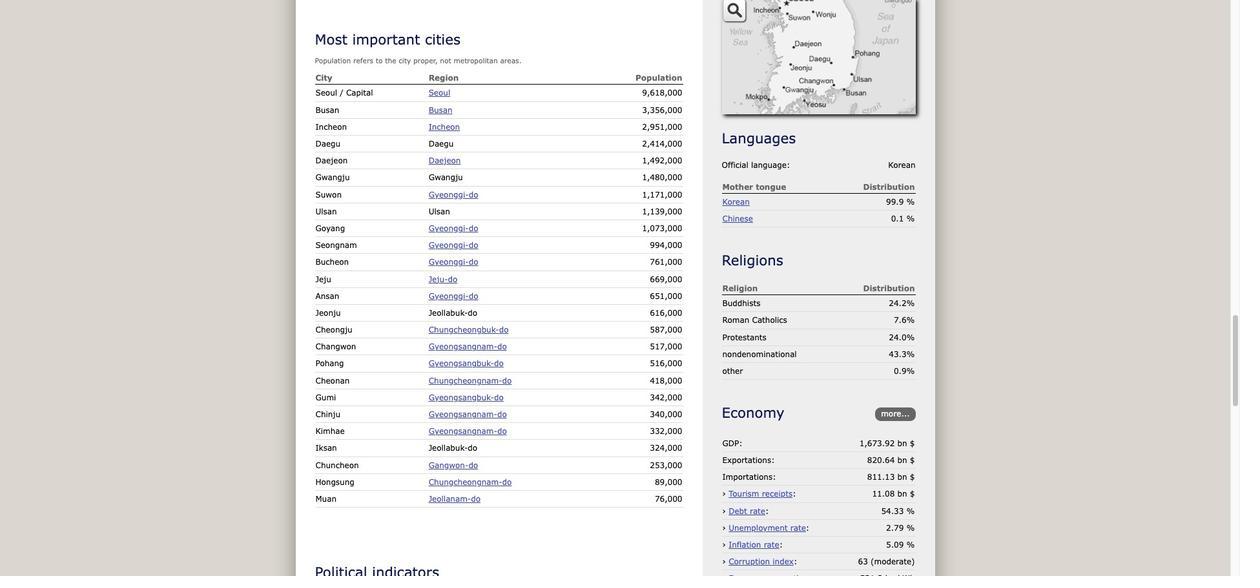 Task type: describe. For each thing, give the bounding box(es) containing it.
1 busan from the left
[[316, 105, 340, 115]]

roman catholics
[[723, 316, 788, 325]]

jeollabuk- for jeonju
[[429, 308, 468, 318]]

languages
[[722, 130, 796, 146]]

gyeonggi-do for ansan
[[429, 291, 479, 301]]

busan link
[[429, 105, 453, 115]]

religion
[[723, 284, 758, 293]]

cheonan
[[316, 376, 350, 386]]

616,000
[[650, 308, 683, 318]]

63
[[859, 557, 868, 567]]

rate for debt rate
[[750, 506, 766, 516]]

› for › corruption index :
[[723, 557, 726, 567]]

gyeonggi-do link for bucheon
[[429, 257, 479, 267]]

% for 0.1 %
[[907, 214, 915, 224]]

gdp:
[[723, 439, 743, 448]]

do for muan
[[471, 494, 481, 504]]

religions
[[722, 252, 784, 268]]

the
[[385, 56, 396, 65]]

› for › inflation rate :
[[723, 540, 726, 550]]

gyeonggi- for bucheon
[[429, 257, 469, 267]]

gangwon-
[[429, 461, 469, 470]]

: for corruption index
[[794, 557, 798, 567]]

protestants
[[723, 333, 767, 342]]

2 daejeon from the left
[[429, 156, 461, 166]]

metropolitan
[[454, 56, 498, 65]]

gyeongsangnam- for chinju
[[429, 410, 498, 419]]

5.09 %
[[887, 540, 915, 550]]

gyeonggi-do for suwon
[[429, 190, 479, 199]]

› for › debt rate :
[[723, 506, 726, 516]]

gyeonggi-do link for goyang
[[429, 224, 479, 233]]

324,000
[[650, 444, 683, 453]]

jeju-
[[429, 274, 448, 284]]

do for jeju
[[448, 274, 458, 284]]

language:
[[752, 161, 791, 170]]

gyeongsangbuk- for gumi
[[429, 393, 494, 403]]

› for › unemployment rate :
[[723, 523, 726, 533]]

do for suwon
[[469, 190, 479, 199]]

253,000
[[650, 461, 683, 470]]

gumi
[[316, 393, 336, 403]]

› for › tourism receipts :
[[723, 489, 726, 499]]

unemployment rate link
[[729, 523, 806, 533]]

more... link
[[876, 408, 916, 421]]

catholics
[[753, 316, 788, 325]]

2 ulsan from the left
[[429, 207, 450, 216]]

gyeonggi-do for seongnam
[[429, 241, 479, 250]]

$ for 11.08 bn $
[[910, 489, 915, 499]]

seoul / capital
[[316, 88, 373, 98]]

% for 54.33 %
[[907, 506, 915, 516]]

rate for unemployment rate
[[791, 523, 806, 533]]

1,492,000
[[643, 156, 683, 166]]

buddhists
[[723, 299, 761, 308]]

5.09
[[887, 540, 904, 550]]

994,000
[[650, 241, 683, 250]]

340,000
[[650, 410, 683, 419]]

gyeongsangnam-do link for changwon
[[429, 342, 507, 352]]

11.08 bn $
[[873, 489, 915, 499]]

chungcheongbuk-do link
[[429, 325, 509, 335]]

tongue
[[756, 182, 787, 192]]

1 daegu from the left
[[316, 139, 341, 149]]

1,073,000
[[643, 224, 683, 233]]

820.64
[[868, 456, 895, 465]]

gyeonggi- for goyang
[[429, 224, 469, 233]]

63 (moderate)
[[859, 557, 915, 567]]

gyeongsangnam-do for chinju
[[429, 410, 507, 419]]

1 ulsan from the left
[[316, 207, 337, 216]]

chungcheongnam-do link for hongsung
[[429, 477, 512, 487]]

0.1 %
[[892, 214, 915, 224]]

2 gwangju from the left
[[429, 173, 463, 183]]

bn for 820.64
[[898, 456, 908, 465]]

99.9
[[887, 197, 904, 207]]

suwon
[[316, 190, 342, 199]]

chungcheongbuk-do
[[429, 325, 509, 335]]

jeollanam-
[[429, 494, 471, 504]]

do for cheonan
[[502, 376, 512, 386]]

mother
[[723, 182, 754, 192]]

24.2%
[[889, 299, 915, 308]]

daejeon link
[[429, 156, 461, 166]]

2,951,000
[[643, 122, 683, 132]]

zoom image
[[722, 0, 748, 24]]

gyeonggi-do link for suwon
[[429, 190, 479, 199]]

gangwon-do link
[[429, 461, 478, 470]]

332,000
[[650, 427, 683, 436]]

do for changwon
[[498, 342, 507, 352]]

most
[[315, 31, 348, 47]]

mother tongue
[[723, 182, 787, 192]]

1 gwangju from the left
[[316, 173, 350, 183]]

jeonju
[[316, 308, 341, 318]]

1,139,000
[[643, 207, 683, 216]]

tourism receipts link
[[729, 489, 793, 499]]

gyeonggi- for ansan
[[429, 291, 469, 301]]

› corruption index :
[[723, 557, 798, 567]]

517,000
[[650, 342, 683, 352]]

chungcheongnam- for cheonan
[[429, 376, 502, 386]]

1,673.92 bn $
[[860, 439, 915, 448]]

do for kimhae
[[498, 427, 507, 436]]

24.0%
[[889, 333, 915, 342]]

1 daejeon from the left
[[316, 156, 348, 166]]

pohang
[[316, 359, 344, 369]]

43.3%
[[889, 349, 915, 359]]

to
[[376, 56, 383, 65]]

gyeonggi-do link for seongnam
[[429, 241, 479, 250]]

chuncheon
[[316, 461, 359, 470]]

hongsung
[[316, 477, 355, 487]]

76,000
[[655, 494, 683, 504]]

1 incheon from the left
[[316, 122, 347, 132]]

rate for inflation rate
[[764, 540, 780, 550]]

do for pohang
[[494, 359, 504, 369]]

811.13
[[868, 473, 895, 482]]

jeju-do link
[[429, 274, 458, 284]]

bn for 11.08
[[898, 489, 908, 499]]

1,480,000
[[643, 173, 683, 183]]

corruption index link
[[729, 557, 794, 567]]

3,356,000
[[643, 105, 683, 115]]

587,000
[[650, 325, 683, 335]]

official language:
[[722, 161, 791, 170]]

2.79
[[887, 523, 904, 533]]

jeollabuk- for iksan
[[429, 444, 468, 453]]

761,000
[[650, 257, 683, 267]]

$ for 811.13 bn $
[[910, 473, 915, 482]]

population for population refers to the city proper, not metropolitan areas.
[[315, 56, 351, 65]]

› debt rate :
[[723, 506, 769, 516]]

receipts
[[762, 489, 793, 499]]



Task type: vqa. For each thing, say whether or not it's contained in the screenshot.
top Of
no



Task type: locate. For each thing, give the bounding box(es) containing it.
5 gyeonggi-do from the top
[[429, 291, 479, 301]]

do for ansan
[[469, 291, 479, 301]]

jeollabuk- up gangwon-
[[429, 444, 468, 453]]

3 gyeongsangnam- from the top
[[429, 427, 498, 436]]

chungcheongbuk-
[[429, 325, 499, 335]]

0 vertical spatial gyeongsangnam-do link
[[429, 342, 507, 352]]

$ up 54.33 %
[[910, 489, 915, 499]]

daejeon down incheon link
[[429, 156, 461, 166]]

0 horizontal spatial gwangju
[[316, 173, 350, 183]]

gwangju up suwon
[[316, 173, 350, 183]]

1 gyeongsangbuk-do link from the top
[[429, 359, 504, 369]]

gyeonggi-do
[[429, 190, 479, 199], [429, 224, 479, 233], [429, 241, 479, 250], [429, 257, 479, 267], [429, 291, 479, 301]]

2 jeollabuk-do from the top
[[429, 444, 478, 453]]

official
[[722, 161, 749, 170]]

4 $ from the top
[[910, 489, 915, 499]]

2 % from the top
[[907, 214, 915, 224]]

1 horizontal spatial busan
[[429, 105, 453, 115]]

3 gyeonggi-do link from the top
[[429, 241, 479, 250]]

0 vertical spatial distribution
[[864, 182, 915, 192]]

chinese
[[723, 214, 753, 224]]

gyeonggi- for seongnam
[[429, 241, 469, 250]]

chungcheongnam-do link up jeollanam-do link
[[429, 477, 512, 487]]

3 % from the top
[[907, 506, 915, 516]]

4 % from the top
[[907, 523, 915, 533]]

gyeongsangnam-do for changwon
[[429, 342, 507, 352]]

rate down unemployment rate link
[[764, 540, 780, 550]]

seongnam
[[316, 241, 357, 250]]

gyeonggi- for suwon
[[429, 190, 469, 199]]

do for chuncheon
[[469, 461, 478, 470]]

chungcheongnam-do link
[[429, 376, 512, 386], [429, 477, 512, 487]]

gyeongsangnam-do for kimhae
[[429, 427, 507, 436]]

0 vertical spatial gyeongsangbuk-do link
[[429, 359, 504, 369]]

chungcheongnam-do link for cheonan
[[429, 376, 512, 386]]

2 seoul from the left
[[429, 88, 451, 98]]

chungcheongnam- for hongsung
[[429, 477, 502, 487]]

bn up 54.33 %
[[898, 489, 908, 499]]

2 gyeongsangbuk-do link from the top
[[429, 393, 504, 403]]

importations:
[[723, 473, 777, 482]]

population up city on the left of the page
[[315, 56, 351, 65]]

inflation
[[729, 540, 762, 550]]

gyeongsangnam-do link for chinju
[[429, 410, 507, 419]]

seoul link
[[429, 88, 451, 98]]

gyeongsangnam-
[[429, 342, 498, 352], [429, 410, 498, 419], [429, 427, 498, 436]]

muan
[[316, 494, 337, 504]]

3 gyeongsangnam-do link from the top
[[429, 427, 507, 436]]

chungcheongnam-do down the chungcheongbuk-do
[[429, 376, 512, 386]]

1 gyeongsangbuk-do from the top
[[429, 359, 504, 369]]

1 jeollabuk-do from the top
[[429, 308, 478, 318]]

1 vertical spatial population
[[636, 73, 683, 83]]

% right 99.9
[[907, 197, 915, 207]]

distribution for 99.9 %
[[864, 182, 915, 192]]

debt
[[729, 506, 748, 516]]

rate up unemployment
[[750, 506, 766, 516]]

%
[[907, 197, 915, 207], [907, 214, 915, 224], [907, 506, 915, 516], [907, 523, 915, 533], [907, 540, 915, 550]]

jeollabuk- up chungcheongbuk-
[[429, 308, 468, 318]]

gwangju down 'daejeon' "link"
[[429, 173, 463, 183]]

jeollabuk-do up chungcheongbuk-
[[429, 308, 478, 318]]

0.9%
[[894, 366, 915, 376]]

1 horizontal spatial daejeon
[[429, 156, 461, 166]]

0 vertical spatial gyeongsangbuk-
[[429, 359, 494, 369]]

1 horizontal spatial korean
[[889, 161, 916, 170]]

1 gyeongsangbuk- from the top
[[429, 359, 494, 369]]

0 horizontal spatial population
[[315, 56, 351, 65]]

gyeonggi-do for bucheon
[[429, 257, 479, 267]]

3 $ from the top
[[910, 473, 915, 482]]

1 gyeonggi-do from the top
[[429, 190, 479, 199]]

1 chungcheongnam-do link from the top
[[429, 376, 512, 386]]

1 vertical spatial korean
[[723, 197, 750, 207]]

chinju
[[316, 410, 341, 419]]

1,171,000
[[643, 190, 683, 199]]

bucheon
[[316, 257, 349, 267]]

2 gyeongsangbuk-do from the top
[[429, 393, 504, 403]]

1 › from the top
[[723, 489, 726, 499]]

gyeongsangnam-do link
[[429, 342, 507, 352], [429, 410, 507, 419], [429, 427, 507, 436]]

% for 2.79 %
[[907, 523, 915, 533]]

distribution up 99.9
[[864, 182, 915, 192]]

1 horizontal spatial population
[[636, 73, 683, 83]]

gyeonggi-do for goyang
[[429, 224, 479, 233]]

daejeon up suwon
[[316, 156, 348, 166]]

(moderate)
[[871, 557, 915, 567]]

0 vertical spatial gyeongsangnam-
[[429, 342, 498, 352]]

5 › from the top
[[723, 557, 726, 567]]

ulsan
[[316, 207, 337, 216], [429, 207, 450, 216]]

bn up 811.13 bn $
[[898, 456, 908, 465]]

1 % from the top
[[907, 197, 915, 207]]

3 gyeonggi-do from the top
[[429, 241, 479, 250]]

do for bucheon
[[469, 257, 479, 267]]

roman
[[723, 316, 750, 325]]

7.6%
[[894, 316, 915, 325]]

bn up 11.08 bn $
[[898, 473, 908, 482]]

bn up 820.64 bn $
[[898, 439, 908, 448]]

: for debt rate
[[766, 506, 769, 516]]

2 › from the top
[[723, 506, 726, 516]]

korean down mother
[[723, 197, 750, 207]]

do for hongsung
[[502, 477, 512, 487]]

iksan
[[316, 444, 337, 453]]

516,000
[[650, 359, 683, 369]]

incheon down /
[[316, 122, 347, 132]]

$ up 820.64 bn $
[[910, 439, 915, 448]]

daegu up suwon
[[316, 139, 341, 149]]

: for inflation rate
[[780, 540, 783, 550]]

jeollabuk-do for iksan
[[429, 444, 478, 453]]

1 horizontal spatial daegu
[[429, 139, 454, 149]]

› tourism receipts :
[[723, 489, 797, 499]]

2 incheon from the left
[[429, 122, 460, 132]]

2 chungcheongnam-do from the top
[[429, 477, 512, 487]]

% for 5.09 %
[[907, 540, 915, 550]]

gyeongsangnam- for kimhae
[[429, 427, 498, 436]]

0.1
[[892, 214, 904, 224]]

1 seoul from the left
[[316, 88, 337, 98]]

669,000
[[650, 274, 683, 284]]

gyeongsangbuk- for pohang
[[429, 359, 494, 369]]

5 gyeonggi-do link from the top
[[429, 291, 479, 301]]

rate
[[750, 506, 766, 516], [791, 523, 806, 533], [764, 540, 780, 550]]

0 horizontal spatial korean
[[723, 197, 750, 207]]

2 gyeonggi-do from the top
[[429, 224, 479, 233]]

3 bn from the top
[[898, 473, 908, 482]]

1 vertical spatial gyeongsangbuk-do
[[429, 393, 504, 403]]

2 chungcheongnam- from the top
[[429, 477, 502, 487]]

1 gyeonggi- from the top
[[429, 190, 469, 199]]

$ up 811.13 bn $
[[910, 456, 915, 465]]

gyeonggi-
[[429, 190, 469, 199], [429, 224, 469, 233], [429, 241, 469, 250], [429, 257, 469, 267], [429, 291, 469, 301]]

chungcheongnam-do
[[429, 376, 512, 386], [429, 477, 512, 487]]

: for unemployment rate
[[806, 523, 810, 533]]

chungcheongnam-do link down the chungcheongbuk-do
[[429, 376, 512, 386]]

2 distribution from the top
[[864, 284, 915, 293]]

chungcheongnam-do up jeollanam-do link
[[429, 477, 512, 487]]

1 vertical spatial distribution
[[864, 284, 915, 293]]

population up 9,618,000
[[636, 73, 683, 83]]

1 bn from the top
[[898, 439, 908, 448]]

2 jeollabuk- from the top
[[429, 444, 468, 453]]

$ for 820.64 bn $
[[910, 456, 915, 465]]

0 horizontal spatial seoul
[[316, 88, 337, 98]]

0 vertical spatial chungcheongnam-do link
[[429, 376, 512, 386]]

9,618,000
[[643, 88, 683, 98]]

gyeongsangnam-do link for kimhae
[[429, 427, 507, 436]]

population
[[315, 56, 351, 65], [636, 73, 683, 83]]

gyeongsangbuk-do link for pohang
[[429, 359, 504, 369]]

chinese link
[[723, 214, 753, 224]]

5 gyeonggi- from the top
[[429, 291, 469, 301]]

1 vertical spatial gyeongsangnam-do link
[[429, 410, 507, 419]]

busan down the seoul / capital
[[316, 105, 340, 115]]

1,673.92
[[860, 439, 895, 448]]

jeollanam-do
[[429, 494, 481, 504]]

do for chinju
[[498, 410, 507, 419]]

unemployment
[[729, 523, 788, 533]]

1 chungcheongnam- from the top
[[429, 376, 502, 386]]

region
[[429, 73, 459, 83]]

chungcheongnam- up jeollanam-do link
[[429, 477, 502, 487]]

gyeongsangbuk-do for gumi
[[429, 393, 504, 403]]

do for seongnam
[[469, 241, 479, 250]]

economy
[[722, 405, 785, 421]]

distribution for 24.2%
[[864, 284, 915, 293]]

jeju
[[316, 274, 331, 284]]

811.13 bn $
[[868, 473, 915, 482]]

population for population
[[636, 73, 683, 83]]

most important cities
[[315, 31, 461, 47]]

2 vertical spatial gyeongsangnam-do link
[[429, 427, 507, 436]]

› left debt
[[723, 506, 726, 516]]

1 vertical spatial chungcheongnam-do link
[[429, 477, 512, 487]]

4 gyeonggi- from the top
[[429, 257, 469, 267]]

0 horizontal spatial incheon
[[316, 122, 347, 132]]

3 › from the top
[[723, 523, 726, 533]]

1 gyeonggi-do link from the top
[[429, 190, 479, 199]]

nondenominational
[[723, 349, 797, 359]]

0 horizontal spatial busan
[[316, 105, 340, 115]]

3 gyeonggi- from the top
[[429, 241, 469, 250]]

2 $ from the top
[[910, 456, 915, 465]]

incheon
[[316, 122, 347, 132], [429, 122, 460, 132]]

4 gyeonggi-do link from the top
[[429, 257, 479, 267]]

bn for 811.13
[[898, 473, 908, 482]]

› down › debt rate :
[[723, 523, 726, 533]]

1 vertical spatial chungcheongnam-
[[429, 477, 502, 487]]

do for goyang
[[469, 224, 479, 233]]

jeollabuk-do up gangwon-do
[[429, 444, 478, 453]]

gangwon-do
[[429, 461, 478, 470]]

capital
[[346, 88, 373, 98]]

0 vertical spatial gyeongsangnam-do
[[429, 342, 507, 352]]

korean
[[889, 161, 916, 170], [723, 197, 750, 207]]

1 vertical spatial gyeongsangbuk-do link
[[429, 393, 504, 403]]

changwon
[[316, 342, 356, 352]]

jeollanam-do link
[[429, 494, 481, 504]]

1 gyeongsangnam-do from the top
[[429, 342, 507, 352]]

seoul down city on the left of the page
[[316, 88, 337, 98]]

› inflation rate :
[[723, 540, 783, 550]]

$ for 1,673.92 bn $
[[910, 439, 915, 448]]

2 gyeongsangnam-do from the top
[[429, 410, 507, 419]]

ulsan down 'daejeon' "link"
[[429, 207, 450, 216]]

daegu down incheon link
[[429, 139, 454, 149]]

jeju-do
[[429, 274, 458, 284]]

2 vertical spatial rate
[[764, 540, 780, 550]]

rate up the index
[[791, 523, 806, 533]]

› left corruption
[[723, 557, 726, 567]]

daejeon
[[316, 156, 348, 166], [429, 156, 461, 166]]

: for tourism receipts
[[793, 489, 797, 499]]

areas.
[[500, 56, 522, 65]]

1 vertical spatial gyeongsangnam-
[[429, 410, 498, 419]]

› left inflation
[[723, 540, 726, 550]]

1 gyeongsangnam- from the top
[[429, 342, 498, 352]]

do for gumi
[[494, 393, 504, 403]]

% right 54.33
[[907, 506, 915, 516]]

›
[[723, 489, 726, 499], [723, 506, 726, 516], [723, 523, 726, 533], [723, 540, 726, 550], [723, 557, 726, 567]]

cheongju
[[316, 325, 353, 335]]

1 gyeongsangnam-do link from the top
[[429, 342, 507, 352]]

seoul for seoul / capital
[[316, 88, 337, 98]]

5 % from the top
[[907, 540, 915, 550]]

not
[[440, 56, 452, 65]]

418,000
[[650, 376, 683, 386]]

gyeongsangbuk-do
[[429, 359, 504, 369], [429, 393, 504, 403]]

1 vertical spatial jeollabuk-do
[[429, 444, 478, 453]]

seoul for the 'seoul' link
[[429, 88, 451, 98]]

proper,
[[414, 56, 438, 65]]

2 gyeonggi- from the top
[[429, 224, 469, 233]]

do for cheongju
[[499, 325, 509, 335]]

› unemployment rate :
[[723, 523, 810, 533]]

korean link
[[723, 197, 750, 207]]

seoul down region
[[429, 88, 451, 98]]

1 $ from the top
[[910, 439, 915, 448]]

820.64 bn $
[[868, 456, 915, 465]]

gyeongsangnam- for changwon
[[429, 342, 498, 352]]

refers
[[353, 56, 374, 65]]

0 vertical spatial gyeongsangbuk-do
[[429, 359, 504, 369]]

0 vertical spatial chungcheongnam-do
[[429, 376, 512, 386]]

$
[[910, 439, 915, 448], [910, 456, 915, 465], [910, 473, 915, 482], [910, 489, 915, 499]]

chungcheongnam- down chungcheongbuk-
[[429, 376, 502, 386]]

1 vertical spatial jeollabuk-
[[429, 444, 468, 453]]

1 jeollabuk- from the top
[[429, 308, 468, 318]]

more...
[[882, 409, 910, 419]]

ulsan down suwon
[[316, 207, 337, 216]]

1 vertical spatial rate
[[791, 523, 806, 533]]

2 chungcheongnam-do link from the top
[[429, 477, 512, 487]]

gyeongsangbuk-do link for gumi
[[429, 393, 504, 403]]

1 chungcheongnam-do from the top
[[429, 376, 512, 386]]

% right 5.09
[[907, 540, 915, 550]]

busan down the 'seoul' link
[[429, 105, 453, 115]]

2 gyeonggi-do link from the top
[[429, 224, 479, 233]]

4 gyeonggi-do from the top
[[429, 257, 479, 267]]

gyeongsangbuk-do for pohang
[[429, 359, 504, 369]]

1 distribution from the top
[[864, 182, 915, 192]]

chungcheongnam-do for hongsung
[[429, 477, 512, 487]]

2,414,000
[[643, 139, 683, 149]]

3 gyeongsangnam-do from the top
[[429, 427, 507, 436]]

korean up 99.9 %
[[889, 161, 916, 170]]

4 › from the top
[[723, 540, 726, 550]]

2 vertical spatial gyeongsangnam-
[[429, 427, 498, 436]]

2 gyeongsangbuk- from the top
[[429, 393, 494, 403]]

1 vertical spatial chungcheongnam-do
[[429, 477, 512, 487]]

0 vertical spatial jeollabuk-
[[429, 308, 468, 318]]

chungcheongnam-do for cheonan
[[429, 376, 512, 386]]

ansan
[[316, 291, 340, 301]]

342,000
[[650, 393, 683, 403]]

0 vertical spatial chungcheongnam-
[[429, 376, 502, 386]]

$ up 11.08 bn $
[[910, 473, 915, 482]]

jeollabuk-do
[[429, 308, 478, 318], [429, 444, 478, 453]]

/
[[340, 88, 344, 98]]

2 busan from the left
[[429, 105, 453, 115]]

% for 99.9 %
[[907, 197, 915, 207]]

1 horizontal spatial incheon
[[429, 122, 460, 132]]

1 horizontal spatial ulsan
[[429, 207, 450, 216]]

2 bn from the top
[[898, 456, 908, 465]]

debt rate link
[[729, 506, 766, 516]]

54.33 %
[[882, 506, 915, 516]]

jeollabuk-
[[429, 308, 468, 318], [429, 444, 468, 453]]

2 vertical spatial gyeongsangnam-do
[[429, 427, 507, 436]]

incheon down busan link
[[429, 122, 460, 132]]

4 bn from the top
[[898, 489, 908, 499]]

651,000
[[650, 291, 683, 301]]

chungcheongnam-
[[429, 376, 502, 386], [429, 477, 502, 487]]

distribution up 24.2%
[[864, 284, 915, 293]]

0 vertical spatial rate
[[750, 506, 766, 516]]

% right 2.79
[[907, 523, 915, 533]]

jeollabuk-do for jeonju
[[429, 308, 478, 318]]

1 horizontal spatial gwangju
[[429, 173, 463, 183]]

bn for 1,673.92
[[898, 439, 908, 448]]

cities
[[425, 31, 461, 47]]

2 gyeongsangnam-do link from the top
[[429, 410, 507, 419]]

1 vertical spatial gyeongsangbuk-
[[429, 393, 494, 403]]

0 horizontal spatial daejeon
[[316, 156, 348, 166]]

2 daegu from the left
[[429, 139, 454, 149]]

1 horizontal spatial seoul
[[429, 88, 451, 98]]

0 horizontal spatial ulsan
[[316, 207, 337, 216]]

% right 0.1
[[907, 214, 915, 224]]

0 vertical spatial korean
[[889, 161, 916, 170]]

1 vertical spatial gyeongsangnam-do
[[429, 410, 507, 419]]

0 horizontal spatial daegu
[[316, 139, 341, 149]]

› left tourism
[[723, 489, 726, 499]]

2 gyeongsangnam- from the top
[[429, 410, 498, 419]]

gyeonggi-do link for ansan
[[429, 291, 479, 301]]

0 vertical spatial population
[[315, 56, 351, 65]]

0 vertical spatial jeollabuk-do
[[429, 308, 478, 318]]



